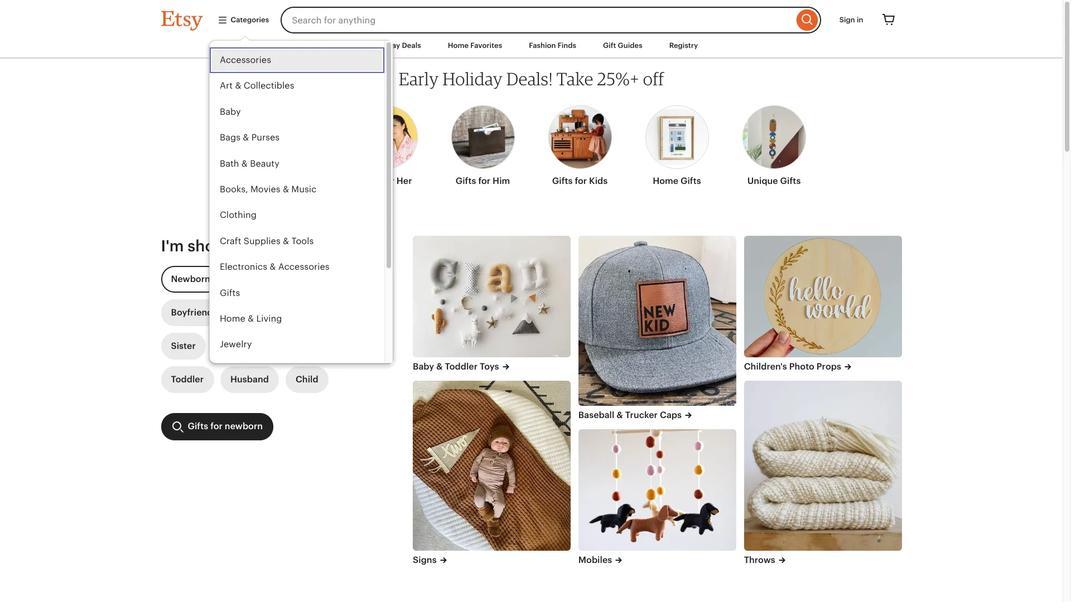 Task type: vqa. For each thing, say whether or not it's contained in the screenshot.
Home Gifts link
yes



Task type: describe. For each thing, give the bounding box(es) containing it.
throws
[[744, 555, 776, 566]]

take
[[557, 68, 594, 89]]

home gifts
[[653, 176, 702, 187]]

him
[[493, 176, 510, 187]]

categories button
[[209, 10, 277, 30]]

children's photo props
[[744, 362, 842, 372]]

for for newborn
[[211, 422, 223, 432]]

books,
[[220, 184, 248, 195]]

children's photo props link
[[744, 361, 902, 374]]

gift guides
[[603, 41, 643, 50]]

categories
[[231, 16, 269, 24]]

holiday
[[443, 68, 503, 89]]

gifts inside menu
[[220, 288, 240, 298]]

personalized gifts
[[261, 176, 316, 198]]

jewelry
[[220, 340, 252, 350]]

husband
[[231, 375, 269, 385]]

& for bath
[[241, 158, 248, 169]]

& for art
[[235, 81, 241, 91]]

baseball & trucker caps link
[[579, 409, 737, 422]]

living
[[256, 314, 282, 324]]

monthly milestone pennant image
[[413, 381, 571, 551]]

baby & toddler toys link
[[413, 361, 571, 374]]

gifts for newborn
[[188, 422, 263, 432]]

0 horizontal spatial toddler
[[171, 375, 204, 385]]

1 vertical spatial supplies
[[279, 365, 316, 376]]

home & living
[[220, 314, 282, 324]]

& left music
[[283, 184, 289, 195]]

paper & party supplies
[[220, 365, 316, 376]]

mobiles link
[[579, 555, 737, 567]]

kids
[[589, 176, 608, 187]]

25%+
[[597, 68, 640, 89]]

electronics & accessories
[[220, 262, 329, 273]]

home for home favorites
[[448, 41, 469, 50]]

home favorites
[[448, 41, 502, 50]]

craft supplies & tools link
[[210, 229, 384, 255]]

baby & toddler toys
[[413, 362, 499, 372]]

baby kids hat snapback, new kid toddler youth adult cap, first day school, back to school, new baby pregnancy announcement, pregnancy reveal image
[[579, 236, 737, 406]]

gifts inside the personalized gifts
[[279, 187, 299, 198]]

bags
[[220, 132, 240, 143]]

caps
[[660, 410, 682, 421]]

home favorites link
[[440, 36, 511, 56]]

home for home & living
[[220, 314, 245, 324]]

fashion finds link
[[521, 36, 585, 56]]

& for bags
[[243, 132, 249, 143]]

baby for baby & toddler toys
[[413, 362, 434, 372]]

newborn
[[225, 422, 263, 432]]

baseball & trucker caps
[[579, 410, 682, 421]]

personalized gifts link
[[257, 99, 321, 203]]

& for paper
[[247, 365, 253, 376]]

i'm
[[161, 237, 184, 255]]

for for him
[[479, 176, 491, 187]]

gift
[[603, 41, 616, 50]]

children's
[[744, 362, 787, 372]]

bags & purses link
[[210, 125, 384, 151]]

for for kids
[[575, 176, 587, 187]]

sign
[[840, 16, 856, 24]]

i'm shopping for my...
[[161, 237, 323, 255]]

paper & party supplies link
[[210, 358, 384, 384]]

personalized name banner - baby name garland - felt nursery letters - baby name bunting - llama name banner - wall decoration banner image
[[413, 236, 571, 358]]

my...
[[287, 237, 323, 255]]

0 vertical spatial supplies
[[243, 236, 280, 247]]

baby for baby
[[220, 107, 241, 117]]

toys
[[480, 362, 499, 372]]

1 vertical spatial accessories
[[278, 262, 329, 273]]

1 horizontal spatial toddler
[[445, 362, 478, 372]]

home for home gifts
[[653, 176, 679, 187]]

gifts for her
[[360, 176, 412, 187]]

menu bar containing home favorites
[[141, 33, 922, 59]]

gifts for kids
[[552, 176, 608, 187]]

gifts for her link
[[354, 99, 418, 192]]

menu containing accessories
[[209, 40, 393, 384]]

off
[[643, 68, 664, 89]]

registry link
[[661, 36, 707, 56]]

gifts for him link
[[451, 99, 515, 192]]

electronics & accessories link
[[210, 255, 384, 281]]

art & collectibles link
[[210, 73, 384, 99]]

gifts inside "link"
[[360, 176, 380, 187]]

trucker
[[626, 410, 658, 421]]

collectibles
[[244, 81, 294, 91]]

accessories link
[[210, 47, 384, 73]]



Task type: locate. For each thing, give the bounding box(es) containing it.
for left her
[[382, 176, 395, 187]]

her
[[397, 176, 412, 187]]

baby link
[[210, 99, 384, 125]]

props
[[817, 362, 842, 372]]

dachshund baby mobile, nursery decor, girl dog mobile, dog mobile, pet lover gift, baby shower gift image
[[579, 430, 737, 551]]

finds
[[558, 41, 577, 50]]

bath & beauty link
[[210, 151, 384, 177]]

home inside menu bar
[[448, 41, 469, 50]]

Search for anything text field
[[281, 7, 794, 33]]

for inside "link"
[[382, 176, 395, 187]]

wooden birth announcement plaque &quot;hello world&quot; matte white acrylic image
[[744, 236, 902, 358]]

2 horizontal spatial home
[[653, 176, 679, 187]]

guides
[[618, 41, 643, 50]]

0 horizontal spatial accessories
[[220, 55, 271, 65]]

1 vertical spatial toddler
[[171, 375, 204, 385]]

craft supplies & tools
[[220, 236, 314, 247]]

& left tools
[[283, 236, 289, 247]]

gifts for him
[[456, 176, 510, 187]]

1 horizontal spatial home
[[448, 41, 469, 50]]

& left living
[[248, 314, 254, 324]]

shopping
[[188, 237, 258, 255]]

sister
[[171, 341, 196, 352]]

& right bath
[[241, 158, 248, 169]]

None search field
[[281, 7, 821, 33]]

for left kids on the right of page
[[575, 176, 587, 187]]

child
[[296, 375, 319, 385]]

0 horizontal spatial home
[[220, 314, 245, 324]]

fashion
[[529, 41, 556, 50]]

1 horizontal spatial baby
[[413, 362, 434, 372]]

sign in button
[[832, 10, 872, 30]]

for for her
[[382, 176, 395, 187]]

accessories up art & collectibles on the left top
[[220, 55, 271, 65]]

for left him
[[479, 176, 491, 187]]

for
[[382, 176, 395, 187], [479, 176, 491, 187], [575, 176, 587, 187], [262, 237, 283, 255], [211, 422, 223, 432]]

accessories
[[220, 55, 271, 65], [278, 262, 329, 273]]

early holiday deals! take 25%+ off
[[399, 68, 664, 89]]

& right bags
[[243, 132, 249, 143]]

home & living link
[[210, 306, 384, 332]]

registry
[[670, 41, 698, 50]]

& right art
[[235, 81, 241, 91]]

personalized
[[261, 176, 316, 187]]

2 vertical spatial home
[[220, 314, 245, 324]]

signs link
[[413, 555, 571, 567]]

unique gifts
[[748, 176, 801, 187]]

jewelry link
[[210, 332, 384, 358]]

early
[[399, 68, 439, 89]]

fashion finds
[[529, 41, 577, 50]]

gifts for kids link
[[548, 99, 612, 192]]

unique gifts link
[[743, 99, 806, 192]]

gifts
[[360, 176, 380, 187], [456, 176, 476, 187], [552, 176, 573, 187], [681, 176, 702, 187], [781, 176, 801, 187], [279, 187, 299, 198], [220, 288, 240, 298], [188, 422, 208, 432]]

accessories down my...
[[278, 262, 329, 273]]

clothing
[[220, 210, 256, 221]]

&
[[235, 81, 241, 91], [243, 132, 249, 143], [241, 158, 248, 169], [283, 184, 289, 195], [283, 236, 289, 247], [269, 262, 276, 273], [248, 314, 254, 324], [437, 362, 443, 372], [247, 365, 253, 376], [617, 410, 623, 421]]

& down craft supplies & tools
[[269, 262, 276, 273]]

home gifts link
[[646, 99, 709, 192]]

gifts for newborn link
[[161, 414, 273, 441]]

tools
[[291, 236, 314, 247]]

home
[[448, 41, 469, 50], [653, 176, 679, 187], [220, 314, 245, 324]]

newborn
[[171, 274, 210, 285]]

supplies
[[243, 236, 280, 247], [279, 365, 316, 376]]

1 vertical spatial home
[[653, 176, 679, 187]]

0 vertical spatial baby
[[220, 107, 241, 117]]

& for electronics
[[269, 262, 276, 273]]

baseball
[[579, 410, 615, 421]]

& left 'party'
[[247, 365, 253, 376]]

favorites
[[471, 41, 502, 50]]

0 horizontal spatial baby
[[220, 107, 241, 117]]

movies
[[250, 184, 280, 195]]

bags & purses
[[220, 132, 279, 143]]

menu bar
[[141, 33, 922, 59]]

electronics
[[220, 262, 267, 273]]

art
[[220, 81, 233, 91]]

& left toys
[[437, 362, 443, 372]]

toddler left toys
[[445, 362, 478, 372]]

gift guides link
[[595, 36, 651, 56]]

& for baseball
[[617, 410, 623, 421]]

banner containing accessories
[[141, 0, 922, 384]]

bath
[[220, 158, 239, 169]]

for left newborn
[[211, 422, 223, 432]]

deals!
[[507, 68, 553, 89]]

1 vertical spatial baby
[[413, 362, 434, 372]]

unique
[[748, 176, 778, 187]]

for up electronics & accessories
[[262, 237, 283, 255]]

signs
[[413, 555, 437, 566]]

sign in
[[840, 16, 864, 24]]

clothing link
[[210, 203, 384, 229]]

party
[[255, 365, 277, 376]]

boyfriend
[[171, 308, 213, 318]]

0 vertical spatial accessories
[[220, 55, 271, 65]]

& for baby
[[437, 362, 443, 372]]

throws link
[[744, 555, 902, 567]]

art & collectibles
[[220, 81, 294, 91]]

0 vertical spatial home
[[448, 41, 469, 50]]

books, movies & music
[[220, 184, 316, 195]]

supplies up electronics & accessories
[[243, 236, 280, 247]]

menu
[[209, 40, 393, 384]]

books, movies & music link
[[210, 177, 384, 203]]

supplies down jewelry link
[[279, 365, 316, 376]]

gifts link
[[210, 281, 384, 306]]

& left trucker at the bottom of the page
[[617, 410, 623, 421]]

merino wool chunky throw natural organic textured, off white aroma blanket hand woven for sustainable home decor image
[[744, 381, 902, 551]]

home inside menu
[[220, 314, 245, 324]]

baby inside menu
[[220, 107, 241, 117]]

0 vertical spatial toddler
[[445, 362, 478, 372]]

banner
[[141, 0, 922, 384]]

mobiles
[[579, 555, 612, 566]]

bath & beauty
[[220, 158, 279, 169]]

1 horizontal spatial accessories
[[278, 262, 329, 273]]

purses
[[251, 132, 279, 143]]

craft
[[220, 236, 241, 247]]

music
[[291, 184, 316, 195]]

toddler down sister
[[171, 375, 204, 385]]

& for home
[[248, 314, 254, 324]]

beauty
[[250, 158, 279, 169]]

photo
[[790, 362, 815, 372]]



